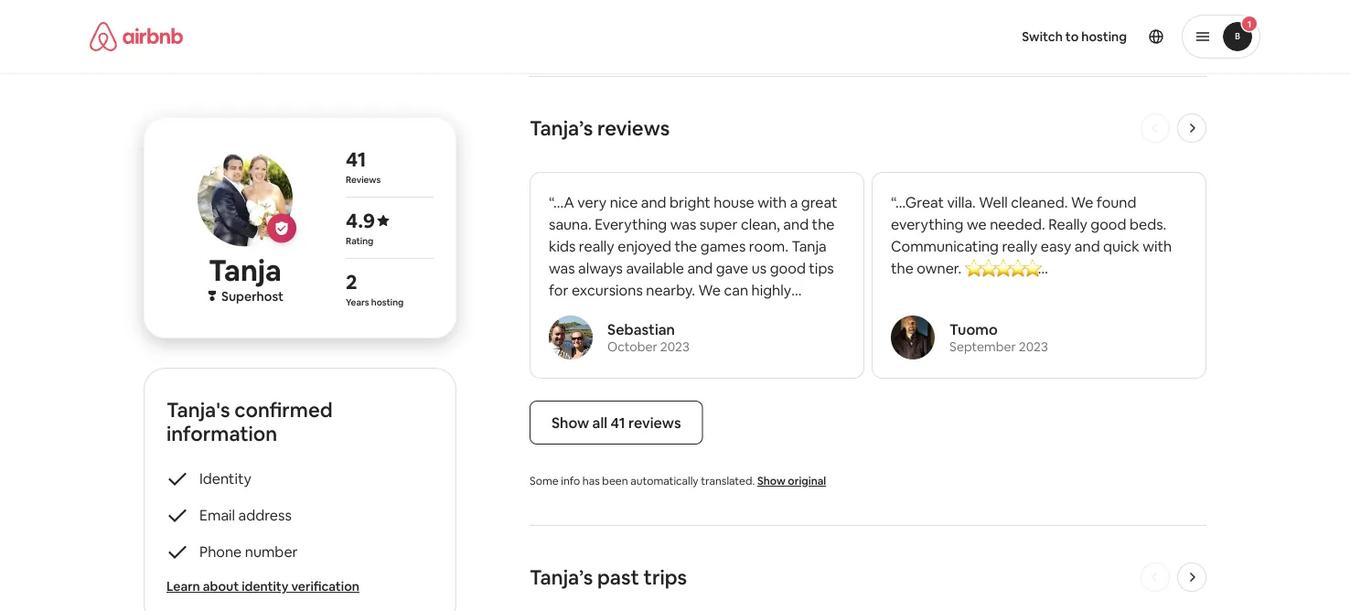 Task type: describe. For each thing, give the bounding box(es) containing it.
communicating
[[891, 237, 999, 256]]

has
[[583, 474, 600, 488]]

always
[[578, 259, 623, 278]]

original
[[788, 474, 826, 488]]

2023 for tuomo
[[1019, 339, 1048, 355]]

identity
[[242, 578, 289, 595]]

quick
[[1103, 237, 1140, 256]]

superhost
[[221, 288, 284, 304]]

villa.
[[947, 193, 976, 212]]

hosting for 2
[[371, 296, 404, 308]]

the left games
[[675, 237, 697, 256]]

address
[[238, 505, 292, 524]]

rating
[[346, 235, 374, 247]]

confirmed
[[234, 397, 333, 423]]

house
[[714, 193, 754, 212]]

to
[[1066, 28, 1079, 45]]

we
[[967, 215, 987, 234]]

sauna.
[[549, 215, 592, 234]]

we inside "…great villa. well cleaned. we found everything we needed. really good beds. communicating really easy and quick with the owner. ⭐⭐⭐⭐⭐…
[[1071, 193, 1093, 212]]

gave
[[716, 259, 748, 278]]

excursions
[[572, 281, 643, 300]]

1
[[1248, 18, 1252, 30]]

switch to hosting
[[1022, 28, 1127, 45]]

found
[[1097, 193, 1136, 212]]

needed.
[[990, 215, 1045, 234]]

been
[[602, 474, 628, 488]]

tanja's confirmed information
[[166, 397, 333, 446]]

show all 41 reviews
[[552, 413, 681, 432]]

translated.
[[701, 474, 755, 488]]

email
[[199, 505, 235, 524]]

sebastian october 2023
[[607, 320, 690, 355]]

and right nice
[[641, 193, 666, 212]]

for
[[549, 281, 568, 300]]

and down a
[[783, 215, 809, 234]]

kids
[[549, 237, 576, 256]]

the down the great
[[812, 215, 835, 234]]

automatically
[[630, 474, 699, 488]]

the down "nearby."
[[635, 303, 657, 322]]

sebastian user profile image
[[549, 316, 593, 360]]

september
[[950, 339, 1016, 355]]

2
[[346, 268, 357, 295]]

1 button
[[1182, 15, 1261, 59]]

tips
[[809, 259, 834, 278]]

tuomo september 2023
[[950, 320, 1048, 355]]

reviews inside button
[[628, 413, 681, 432]]

email address
[[199, 505, 292, 524]]

tuomo
[[950, 320, 998, 339]]

tanja's
[[166, 397, 230, 423]]

0 vertical spatial reviews
[[597, 115, 670, 141]]

profile element
[[697, 0, 1261, 73]]

tanja inside ""…a very nice and bright house with a great sauna. everything was super clean, and the kids really enjoyed the games room. tanja was always available and gave us good tips for excursions nearby. we can highly recommend the house!…"
[[792, 237, 827, 256]]

highly
[[752, 281, 791, 300]]

a
[[790, 193, 798, 212]]

phone number
[[199, 542, 298, 561]]

phone
[[199, 542, 242, 561]]

tanja's for tanja's past trips
[[530, 564, 593, 590]]

"…a very nice and bright house with a great sauna. everything was super clean, and the kids really enjoyed the games room. tanja was always available and gave us good tips for excursions nearby. we can highly recommend the house!…
[[549, 193, 837, 322]]

41 inside 41 reviews
[[346, 146, 366, 172]]

room.
[[749, 237, 788, 256]]

switch
[[1022, 28, 1063, 45]]

2023 for sebastian
[[660, 339, 690, 355]]

learn
[[166, 578, 200, 595]]

enjoyed
[[618, 237, 671, 256]]

well
[[979, 193, 1008, 212]]

super
[[700, 215, 738, 234]]

can
[[724, 281, 748, 300]]



Task type: vqa. For each thing, say whether or not it's contained in the screenshot.
– related to Springfield, Tennessee
no



Task type: locate. For each thing, give the bounding box(es) containing it.
tanja's past trips
[[530, 564, 687, 590]]

tanja's
[[530, 115, 593, 141], [530, 564, 593, 590]]

0 vertical spatial show
[[552, 413, 589, 432]]

switch to hosting link
[[1011, 17, 1138, 56]]

1 vertical spatial with
[[1143, 237, 1172, 256]]

1 vertical spatial show
[[757, 474, 786, 488]]

was down bright
[[670, 215, 696, 234]]

and
[[641, 193, 666, 212], [783, 215, 809, 234], [1075, 237, 1100, 256], [687, 259, 713, 278]]

bright
[[670, 193, 711, 212]]

1 really from the left
[[579, 237, 614, 256]]

good
[[1091, 215, 1127, 234], [770, 259, 806, 278]]

and down games
[[687, 259, 713, 278]]

0 horizontal spatial 41
[[346, 146, 366, 172]]

tanja's left past
[[530, 564, 593, 590]]

beds.
[[1130, 215, 1167, 234]]

0 horizontal spatial good
[[770, 259, 806, 278]]

us
[[752, 259, 767, 278]]

0 horizontal spatial we
[[698, 281, 721, 300]]

0 vertical spatial with
[[758, 193, 787, 212]]

1 horizontal spatial was
[[670, 215, 696, 234]]

show inside button
[[552, 413, 589, 432]]

really
[[579, 237, 614, 256], [1002, 237, 1038, 256]]

2023 right 'september'
[[1019, 339, 1048, 355]]

and inside "…great villa. well cleaned. we found everything we needed. really good beds. communicating really easy and quick with the owner. ⭐⭐⭐⭐⭐…
[[1075, 237, 1100, 256]]

very
[[578, 193, 607, 212]]

was
[[670, 215, 696, 234], [549, 259, 575, 278]]

0 vertical spatial we
[[1071, 193, 1093, 212]]

easy
[[1041, 237, 1071, 256]]

1 vertical spatial tanja's
[[530, 564, 593, 590]]

0 horizontal spatial tanja
[[209, 252, 282, 290]]

all
[[592, 413, 608, 432]]

really inside "…great villa. well cleaned. we found everything we needed. really good beds. communicating really easy and quick with the owner. ⭐⭐⭐⭐⭐…
[[1002, 237, 1038, 256]]

really up "always"
[[579, 237, 614, 256]]

1 vertical spatial good
[[770, 259, 806, 278]]

0 horizontal spatial really
[[579, 237, 614, 256]]

everything
[[595, 215, 667, 234]]

0 vertical spatial hosting
[[1081, 28, 1127, 45]]

learn about identity verification
[[166, 578, 360, 595]]

show original button
[[757, 474, 826, 489]]

clean,
[[741, 215, 780, 234]]

nearby.
[[646, 281, 695, 300]]

tuomo user profile image
[[891, 316, 935, 360], [891, 316, 935, 360]]

good inside ""…a very nice and bright house with a great sauna. everything was super clean, and the kids really enjoyed the games room. tanja was always available and gave us good tips for excursions nearby. we can highly recommend the house!…"
[[770, 259, 806, 278]]

hosting inside 2 years hosting
[[371, 296, 404, 308]]

with inside ""…a very nice and bright house with a great sauna. everything was super clean, and the kids really enjoyed the games room. tanja was always available and gave us good tips for excursions nearby. we can highly recommend the house!…"
[[758, 193, 787, 212]]

"…a
[[549, 193, 574, 212]]

learn about identity verification button
[[166, 577, 434, 596]]

games
[[701, 237, 746, 256]]

1 horizontal spatial hosting
[[1081, 28, 1127, 45]]

2 years hosting
[[346, 268, 404, 308]]

41 reviews
[[346, 146, 381, 185]]

verified host image
[[274, 221, 289, 236]]

1 vertical spatial 41
[[611, 413, 625, 432]]

tanja
[[792, 237, 827, 256], [209, 252, 282, 290]]

0 vertical spatial good
[[1091, 215, 1127, 234]]

we up really
[[1071, 193, 1093, 212]]

1 horizontal spatial really
[[1002, 237, 1038, 256]]

october
[[607, 339, 658, 355]]

really down needed.
[[1002, 237, 1038, 256]]

reviews
[[346, 173, 381, 185]]

show left 'original'
[[757, 474, 786, 488]]

2023
[[660, 339, 690, 355], [1019, 339, 1048, 355]]

41 right the all
[[611, 413, 625, 432]]

2 really from the left
[[1002, 237, 1038, 256]]

show all 41 reviews button
[[530, 401, 703, 445]]

0 horizontal spatial 2023
[[660, 339, 690, 355]]

show
[[552, 413, 589, 432], [757, 474, 786, 488]]

0 horizontal spatial with
[[758, 193, 787, 212]]

sebastian
[[607, 320, 675, 339]]

0 vertical spatial 41
[[346, 146, 366, 172]]

0 horizontal spatial show
[[552, 413, 589, 432]]

years
[[346, 296, 369, 308]]

tanja down verified host icon
[[209, 252, 282, 290]]

1 horizontal spatial show
[[757, 474, 786, 488]]

1 2023 from the left
[[660, 339, 690, 355]]

1 vertical spatial was
[[549, 259, 575, 278]]

1 vertical spatial we
[[698, 281, 721, 300]]

past
[[597, 564, 639, 590]]

2023 down house!…
[[660, 339, 690, 355]]

available
[[626, 259, 684, 278]]

2023 inside sebastian october 2023
[[660, 339, 690, 355]]

we
[[1071, 193, 1093, 212], [698, 281, 721, 300]]

41 up reviews
[[346, 146, 366, 172]]

tanja's for tanja's reviews
[[530, 115, 593, 141]]

2 tanja's from the top
[[530, 564, 593, 590]]

1 horizontal spatial we
[[1071, 193, 1093, 212]]

good inside "…great villa. well cleaned. we found everything we needed. really good beds. communicating really easy and quick with the owner. ⭐⭐⭐⭐⭐…
[[1091, 215, 1127, 234]]

1 horizontal spatial good
[[1091, 215, 1127, 234]]

hosting inside profile element
[[1081, 28, 1127, 45]]

great
[[801, 193, 837, 212]]

hosting right to
[[1081, 28, 1127, 45]]

verification
[[291, 578, 360, 595]]

cleaned.
[[1011, 193, 1068, 212]]

we inside ""…a very nice and bright house with a great sauna. everything was super clean, and the kids really enjoyed the games room. tanja was always available and gave us good tips for excursions nearby. we can highly recommend the house!…"
[[698, 281, 721, 300]]

show left the all
[[552, 413, 589, 432]]

the inside "…great villa. well cleaned. we found everything we needed. really good beds. communicating really easy and quick with the owner. ⭐⭐⭐⭐⭐…
[[891, 259, 914, 278]]

tanja's up "…a
[[530, 115, 593, 141]]

0 vertical spatial tanja's
[[530, 115, 593, 141]]

and down really
[[1075, 237, 1100, 256]]

"…great
[[891, 193, 944, 212]]

identity
[[199, 469, 251, 488]]

about
[[203, 578, 239, 595]]

1 tanja's from the top
[[530, 115, 593, 141]]

was down kids at the left of page
[[549, 259, 575, 278]]

hosting
[[1081, 28, 1127, 45], [371, 296, 404, 308]]

tanja's reviews
[[530, 115, 670, 141]]

41 inside button
[[611, 413, 625, 432]]

1 horizontal spatial tanja
[[792, 237, 827, 256]]

1 horizontal spatial 41
[[611, 413, 625, 432]]

0 vertical spatial was
[[670, 215, 696, 234]]

⭐⭐⭐⭐⭐…
[[965, 259, 1048, 278]]

2 2023 from the left
[[1019, 339, 1048, 355]]

with inside "…great villa. well cleaned. we found everything we needed. really good beds. communicating really easy and quick with the owner. ⭐⭐⭐⭐⭐…
[[1143, 237, 1172, 256]]

really
[[1048, 215, 1087, 234]]

with
[[758, 193, 787, 212], [1143, 237, 1172, 256]]

good up highly
[[770, 259, 806, 278]]

hosting for switch
[[1081, 28, 1127, 45]]

with down beds.
[[1143, 237, 1172, 256]]

information
[[166, 420, 277, 446]]

recommend
[[549, 303, 632, 322]]

1 horizontal spatial 2023
[[1019, 339, 1048, 355]]

reviews right the all
[[628, 413, 681, 432]]

owner.
[[917, 259, 962, 278]]

1 vertical spatial reviews
[[628, 413, 681, 432]]

trips
[[644, 564, 687, 590]]

41
[[346, 146, 366, 172], [611, 413, 625, 432]]

2023 inside tuomo september 2023
[[1019, 339, 1048, 355]]

the left owner.
[[891, 259, 914, 278]]

number
[[245, 542, 298, 561]]

reviews
[[597, 115, 670, 141], [628, 413, 681, 432]]

"…great villa. well cleaned. we found everything we needed. really good beds. communicating really easy and quick with the owner. ⭐⭐⭐⭐⭐…
[[891, 193, 1172, 278]]

some
[[530, 474, 559, 488]]

really inside ""…a very nice and bright house with a great sauna. everything was super clean, and the kids really enjoyed the games room. tanja was always available and gave us good tips for excursions nearby. we can highly recommend the house!…"
[[579, 237, 614, 256]]

everything
[[891, 215, 964, 234]]

4.9
[[346, 207, 375, 233]]

nice
[[610, 193, 638, 212]]

we left can
[[698, 281, 721, 300]]

1 horizontal spatial with
[[1143, 237, 1172, 256]]

some info has been automatically translated. show original
[[530, 474, 826, 488]]

with left a
[[758, 193, 787, 212]]

the
[[812, 215, 835, 234], [675, 237, 697, 256], [891, 259, 914, 278], [635, 303, 657, 322]]

0 horizontal spatial was
[[549, 259, 575, 278]]

reviews up nice
[[597, 115, 670, 141]]

0 horizontal spatial hosting
[[371, 296, 404, 308]]

sebastian user profile image
[[549, 316, 593, 360]]

tanja user profile image
[[198, 151, 293, 247], [198, 151, 293, 247]]

info
[[561, 474, 580, 488]]

house!…
[[661, 303, 715, 322]]

tanja up tips
[[792, 237, 827, 256]]

hosting right years at the left of page
[[371, 296, 404, 308]]

1 vertical spatial hosting
[[371, 296, 404, 308]]

good down found
[[1091, 215, 1127, 234]]



